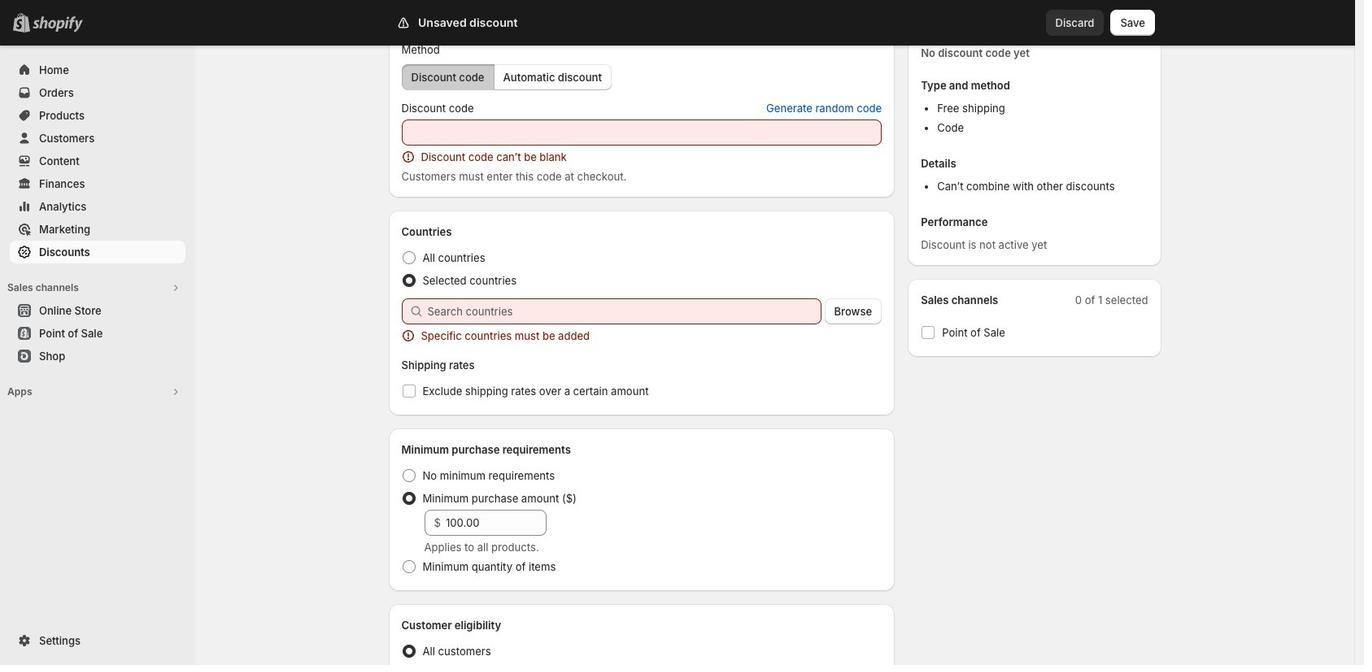 Task type: locate. For each thing, give the bounding box(es) containing it.
0.00 text field
[[446, 510, 546, 536]]

shopify image
[[33, 16, 83, 33]]

None text field
[[402, 120, 882, 146]]



Task type: vqa. For each thing, say whether or not it's contained in the screenshot.
IN
no



Task type: describe. For each thing, give the bounding box(es) containing it.
Search countries text field
[[428, 299, 821, 325]]



